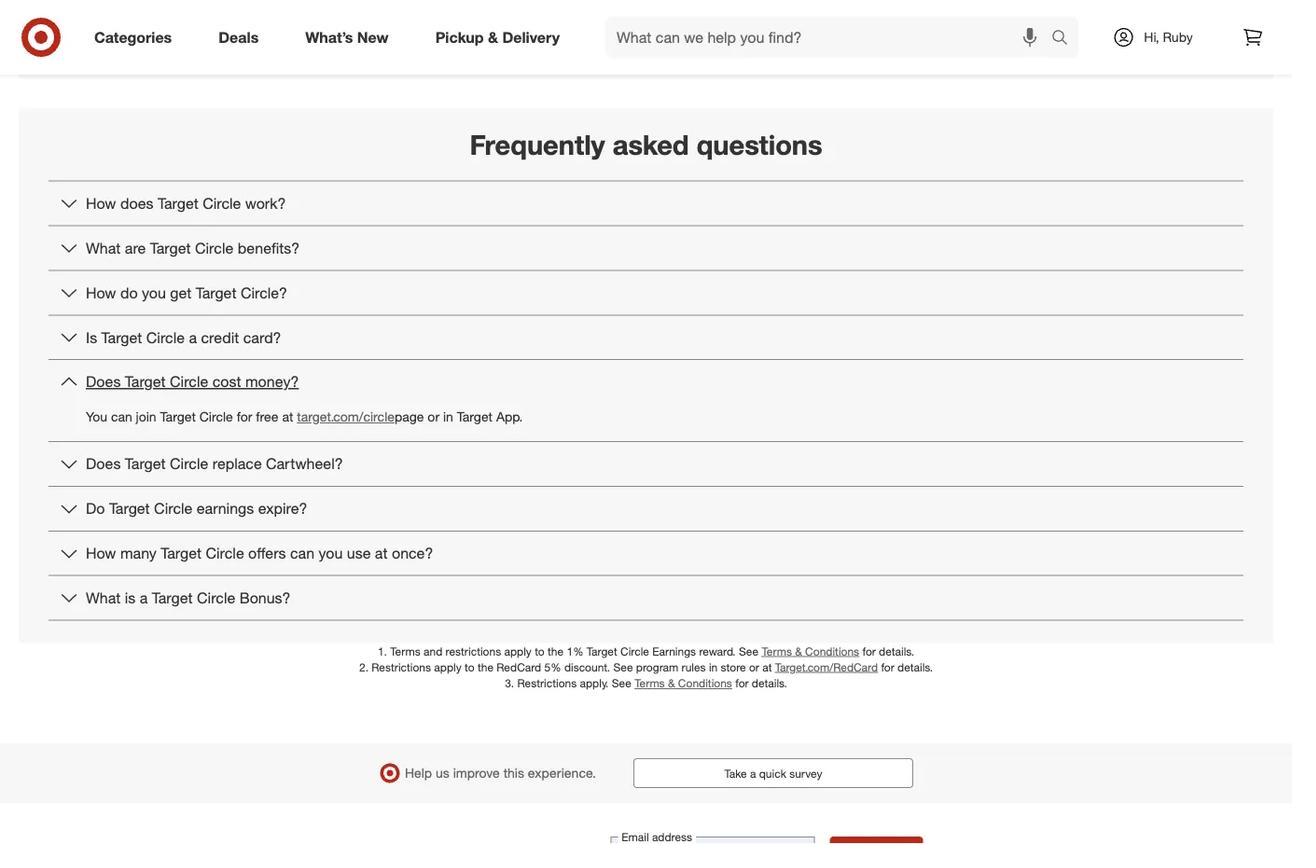 Task type: describe. For each thing, give the bounding box(es) containing it.
for left free
[[237, 409, 252, 425]]

is
[[86, 328, 97, 347]]

money?
[[245, 373, 299, 391]]

1.
[[378, 645, 387, 659]]

does for does target circle replace cartwheel?
[[86, 455, 121, 473]]

how does target circle work?
[[86, 194, 286, 213]]

0 horizontal spatial the
[[478, 661, 494, 675]]

at inside the 1. terms and restrictions apply to the 1% target circle earnings reward. see terms & conditions for details. 2. restrictions apply to the redcard 5% discount. see program rules in store or at target.com/redcard for details. 3. restrictions apply. see terms & conditions for details.
[[763, 661, 772, 675]]

1 horizontal spatial &
[[668, 677, 675, 691]]

many
[[120, 544, 157, 563]]

what's new
[[305, 28, 389, 46]]

a inside dropdown button
[[140, 589, 148, 607]]

1 horizontal spatial earnings
[[478, 14, 535, 33]]

pickup & delivery link
[[420, 17, 583, 58]]

restrictions
[[446, 645, 501, 659]]

target inside 'dropdown button'
[[101, 328, 142, 347]]

does
[[120, 194, 154, 213]]

do target circle earnings expire? button
[[49, 487, 1244, 531]]

hi,
[[1145, 29, 1160, 45]]

and for terms
[[424, 645, 443, 659]]

how do you get target circle?
[[86, 284, 287, 302]]

0 vertical spatial can
[[111, 409, 132, 425]]

categories link
[[78, 17, 195, 58]]

work?
[[245, 194, 286, 213]]

this
[[504, 765, 524, 782]]

0 vertical spatial see
[[739, 645, 759, 659]]

purchases.
[[781, 14, 854, 33]]

what's new link
[[290, 17, 412, 58]]

does target circle cost money?
[[86, 373, 299, 391]]

redcard
[[497, 661, 541, 675]]

quick
[[759, 767, 787, 781]]

or inside the 1. terms and restrictions apply to the 1% target circle earnings reward. see terms & conditions for details. 2. restrictions apply to the redcard 5% discount. see program rules in store or at target.com/redcard for details. 3. restrictions apply. see terms & conditions for details.
[[749, 661, 760, 675]]

0 vertical spatial at
[[282, 409, 293, 425]]

ruby
[[1163, 29, 1193, 45]]

target.com/redcard
[[775, 661, 878, 675]]

you
[[86, 409, 107, 425]]

1. terms and restrictions apply to the 1% target circle earnings reward. see terms & conditions for details. 2. restrictions apply to the redcard 5% discount. see program rules in store or at target.com/redcard for details. 3. restrictions apply. see terms & conditions for details.
[[359, 645, 933, 691]]

use
[[347, 544, 371, 563]]

page
[[395, 409, 424, 425]]

reward.
[[699, 645, 736, 659]]

free
[[256, 409, 279, 425]]

do
[[120, 284, 138, 302]]

deals link
[[203, 17, 282, 58]]

program
[[636, 661, 679, 675]]

1 horizontal spatial terms
[[635, 677, 665, 691]]

questions
[[697, 128, 823, 161]]

here
[[609, 14, 638, 33]]

0 vertical spatial details.
[[879, 645, 915, 659]]

circle down the cost
[[199, 409, 233, 425]]

is target circle a credit card? button
[[49, 316, 1244, 359]]

join
[[136, 409, 156, 425]]

offers
[[248, 544, 286, 563]]

new
[[357, 28, 389, 46]]

at inside dropdown button
[[375, 544, 388, 563]]

2 horizontal spatial terms
[[762, 645, 792, 659]]

what are target circle benefits? button
[[49, 226, 1244, 270]]

help
[[405, 765, 432, 782]]

asked
[[613, 128, 689, 161]]

hi, ruby
[[1145, 29, 1193, 45]]

frequently
[[470, 128, 605, 161]]

eligible
[[730, 14, 777, 33]]

rules
[[682, 661, 706, 675]]

0 vertical spatial or
[[428, 409, 440, 425]]

help us improve this experience.
[[405, 765, 596, 782]]

what's
[[305, 28, 353, 46]]

pickup
[[436, 28, 484, 46]]

track earnings and votes here after making eligible purchases.
[[438, 14, 854, 33]]

for down store
[[736, 677, 749, 691]]

how for how does target circle work?
[[86, 194, 116, 213]]

target.com/redcard link
[[775, 661, 878, 675]]

do
[[86, 500, 105, 518]]

can inside dropdown button
[[290, 544, 315, 563]]

search button
[[1043, 17, 1088, 62]]

0 horizontal spatial in
[[443, 409, 453, 425]]

how for how do you get target circle?
[[86, 284, 116, 302]]

benefits?
[[238, 239, 300, 257]]

pickup & delivery
[[436, 28, 560, 46]]

you can join target circle for free at target.com/circle page or in target app.
[[86, 409, 523, 425]]

store
[[721, 661, 746, 675]]

0 vertical spatial restrictions
[[372, 661, 431, 675]]

does target circle replace cartwheel? button
[[49, 443, 1244, 486]]

discount.
[[565, 661, 610, 675]]

get
[[170, 284, 192, 302]]

2.
[[359, 661, 369, 675]]

take a quick survey
[[725, 767, 823, 781]]

is
[[125, 589, 136, 607]]

1 horizontal spatial apply
[[504, 645, 532, 659]]

app.
[[496, 409, 523, 425]]

earnings
[[653, 645, 696, 659]]

a inside button
[[750, 767, 756, 781]]

cartwheel?
[[266, 455, 343, 473]]

3.
[[505, 677, 514, 691]]

what is a target circle bonus? button
[[49, 577, 1244, 620]]

circle up how do you get target circle?
[[195, 239, 234, 257]]

target.com/circle
[[297, 409, 395, 425]]

once?
[[392, 544, 433, 563]]

circle left the offers
[[206, 544, 244, 563]]

2 vertical spatial see
[[612, 677, 632, 691]]

1 vertical spatial conditions
[[678, 677, 732, 691]]

5%
[[545, 661, 561, 675]]



Task type: locate. For each thing, give the bounding box(es) containing it.
0 horizontal spatial you
[[142, 284, 166, 302]]

in
[[443, 409, 453, 425], [709, 661, 718, 675]]

0 vertical spatial in
[[443, 409, 453, 425]]

you right do
[[142, 284, 166, 302]]

can right the offers
[[290, 544, 315, 563]]

2 horizontal spatial at
[[763, 661, 772, 675]]

2 how from the top
[[86, 284, 116, 302]]

target inside the 1. terms and restrictions apply to the 1% target circle earnings reward. see terms & conditions for details. 2. restrictions apply to the redcard 5% discount. see program rules in store or at target.com/redcard for details. 3. restrictions apply. see terms & conditions for details.
[[587, 645, 618, 659]]

to down restrictions
[[465, 661, 475, 675]]

1 vertical spatial a
[[140, 589, 148, 607]]

& down program
[[668, 677, 675, 691]]

1 horizontal spatial the
[[548, 645, 564, 659]]

1 horizontal spatial conditions
[[806, 645, 860, 659]]

0 horizontal spatial apply
[[434, 661, 462, 675]]

1 horizontal spatial and
[[539, 14, 564, 33]]

0 horizontal spatial restrictions
[[372, 661, 431, 675]]

the up 5%
[[548, 645, 564, 659]]

1 vertical spatial how
[[86, 284, 116, 302]]

after
[[642, 14, 673, 33]]

1 vertical spatial details.
[[898, 661, 933, 675]]

0 horizontal spatial terms
[[390, 645, 421, 659]]

the
[[548, 645, 564, 659], [478, 661, 494, 675]]

at right free
[[282, 409, 293, 425]]

in right 'page'
[[443, 409, 453, 425]]

how do you get target circle? button
[[49, 271, 1244, 315]]

1 horizontal spatial can
[[290, 544, 315, 563]]

can left join
[[111, 409, 132, 425]]

expire?
[[258, 500, 307, 518]]

and inside the 1. terms and restrictions apply to the 1% target circle earnings reward. see terms & conditions for details. 2. restrictions apply to the redcard 5% discount. see program rules in store or at target.com/redcard for details. 3. restrictions apply. see terms & conditions for details.
[[424, 645, 443, 659]]

circle left bonus?
[[197, 589, 235, 607]]

for right "target.com/redcard" link
[[881, 661, 895, 675]]

bonus?
[[240, 589, 291, 607]]

1 vertical spatial earnings
[[197, 500, 254, 518]]

do target circle earnings expire?
[[86, 500, 307, 518]]

circle up many
[[154, 500, 193, 518]]

1 horizontal spatial terms & conditions link
[[762, 645, 860, 659]]

0 horizontal spatial and
[[424, 645, 443, 659]]

target
[[158, 194, 199, 213], [150, 239, 191, 257], [196, 284, 237, 302], [101, 328, 142, 347], [125, 373, 166, 391], [160, 409, 196, 425], [457, 409, 493, 425], [125, 455, 166, 473], [109, 500, 150, 518], [161, 544, 202, 563], [152, 589, 193, 607], [587, 645, 618, 659]]

1 horizontal spatial in
[[709, 661, 718, 675]]

how left do
[[86, 284, 116, 302]]

0 vertical spatial to
[[535, 645, 545, 659]]

1 vertical spatial or
[[749, 661, 760, 675]]

what for what is a target circle bonus?
[[86, 589, 121, 607]]

1 horizontal spatial or
[[749, 661, 760, 675]]

see up store
[[739, 645, 759, 659]]

categories
[[94, 28, 172, 46]]

1 vertical spatial &
[[795, 645, 802, 659]]

experience.
[[528, 765, 596, 782]]

0 vertical spatial apply
[[504, 645, 532, 659]]

1 horizontal spatial restrictions
[[518, 677, 577, 691]]

improve
[[453, 765, 500, 782]]

deals
[[219, 28, 259, 46]]

2 vertical spatial at
[[763, 661, 772, 675]]

terms & conditions link
[[762, 645, 860, 659], [635, 677, 732, 691]]

to up 5%
[[535, 645, 545, 659]]

0 horizontal spatial earnings
[[197, 500, 254, 518]]

does
[[86, 373, 121, 391], [86, 455, 121, 473]]

1 vertical spatial see
[[614, 661, 633, 675]]

terms down program
[[635, 677, 665, 691]]

0 horizontal spatial can
[[111, 409, 132, 425]]

target.com/circle link
[[297, 409, 395, 425]]

2 horizontal spatial a
[[750, 767, 756, 781]]

replace
[[213, 455, 262, 473]]

0 vertical spatial terms & conditions link
[[762, 645, 860, 659]]

0 vertical spatial does
[[86, 373, 121, 391]]

0 horizontal spatial or
[[428, 409, 440, 425]]

1 vertical spatial does
[[86, 455, 121, 473]]

delivery
[[502, 28, 560, 46]]

0 vertical spatial &
[[488, 28, 498, 46]]

1 vertical spatial what
[[86, 589, 121, 607]]

1 vertical spatial terms & conditions link
[[635, 677, 732, 691]]

& up target.com/redcard
[[795, 645, 802, 659]]

restrictions down 5%
[[518, 677, 577, 691]]

0 horizontal spatial a
[[140, 589, 148, 607]]

what
[[86, 239, 121, 257], [86, 589, 121, 607]]

the down restrictions
[[478, 661, 494, 675]]

0 vertical spatial what
[[86, 239, 121, 257]]

or right store
[[749, 661, 760, 675]]

2 does from the top
[[86, 455, 121, 473]]

see right apply.
[[612, 677, 632, 691]]

circle left the work?
[[203, 194, 241, 213]]

terms & conditions link for 1. terms and restrictions apply to the 1% target circle earnings reward. see
[[762, 645, 860, 659]]

circle left the cost
[[170, 373, 208, 391]]

apply down restrictions
[[434, 661, 462, 675]]

frequently asked questions
[[470, 128, 823, 161]]

0 vertical spatial a
[[189, 328, 197, 347]]

take
[[725, 767, 747, 781]]

for up "target.com/redcard" link
[[863, 645, 876, 659]]

1 horizontal spatial to
[[535, 645, 545, 659]]

making
[[677, 14, 726, 33]]

at
[[282, 409, 293, 425], [375, 544, 388, 563], [763, 661, 772, 675]]

circle inside the 1. terms and restrictions apply to the 1% target circle earnings reward. see terms & conditions for details. 2. restrictions apply to the redcard 5% discount. see program rules in store or at target.com/redcard for details. 3. restrictions apply. see terms & conditions for details.
[[621, 645, 649, 659]]

earnings right track
[[478, 14, 535, 33]]

a left credit
[[189, 328, 197, 347]]

2 horizontal spatial &
[[795, 645, 802, 659]]

does up you
[[86, 373, 121, 391]]

0 horizontal spatial terms & conditions link
[[635, 677, 732, 691]]

conditions up "target.com/redcard" link
[[806, 645, 860, 659]]

circle down get
[[146, 328, 185, 347]]

terms & conditions link up target.com/redcard
[[762, 645, 860, 659]]

0 horizontal spatial to
[[465, 661, 475, 675]]

0 vertical spatial conditions
[[806, 645, 860, 659]]

1 vertical spatial restrictions
[[518, 677, 577, 691]]

circle?
[[241, 284, 287, 302]]

how does target circle work? button
[[49, 182, 1244, 225]]

0 vertical spatial the
[[548, 645, 564, 659]]

how many target circle offers can you use at once? button
[[49, 532, 1244, 576]]

a inside 'dropdown button'
[[189, 328, 197, 347]]

earnings down the does target circle replace cartwheel?
[[197, 500, 254, 518]]

details.
[[879, 645, 915, 659], [898, 661, 933, 675], [752, 677, 788, 691]]

are
[[125, 239, 146, 257]]

0 vertical spatial earnings
[[478, 14, 535, 33]]

how many target circle offers can you use at once?
[[86, 544, 433, 563]]

track
[[438, 14, 473, 33]]

how left does
[[86, 194, 116, 213]]

& inside pickup & delivery link
[[488, 28, 498, 46]]

does up do
[[86, 455, 121, 473]]

does target circle cost money? button
[[49, 360, 1244, 404]]

conditions down rules
[[678, 677, 732, 691]]

terms up "target.com/redcard" link
[[762, 645, 792, 659]]

1 vertical spatial in
[[709, 661, 718, 675]]

2 vertical spatial how
[[86, 544, 116, 563]]

take a quick survey button
[[634, 759, 914, 789]]

survey
[[790, 767, 823, 781]]

a right is
[[140, 589, 148, 607]]

can
[[111, 409, 132, 425], [290, 544, 315, 563]]

1 vertical spatial the
[[478, 661, 494, 675]]

terms
[[390, 645, 421, 659], [762, 645, 792, 659], [635, 677, 665, 691]]

earnings
[[478, 14, 535, 33], [197, 500, 254, 518]]

and
[[539, 14, 564, 33], [424, 645, 443, 659]]

1 vertical spatial to
[[465, 661, 475, 675]]

1%
[[567, 645, 584, 659]]

apply up redcard
[[504, 645, 532, 659]]

cost
[[213, 373, 241, 391]]

conditions
[[806, 645, 860, 659], [678, 677, 732, 691]]

1 what from the top
[[86, 239, 121, 257]]

and left restrictions
[[424, 645, 443, 659]]

0 vertical spatial how
[[86, 194, 116, 213]]

in down reward. at the right bottom of the page
[[709, 661, 718, 675]]

or
[[428, 409, 440, 425], [749, 661, 760, 675]]

0 horizontal spatial at
[[282, 409, 293, 425]]

does target circle replace cartwheel?
[[86, 455, 343, 473]]

2 what from the top
[[86, 589, 121, 607]]

apply.
[[580, 677, 609, 691]]

1 vertical spatial can
[[290, 544, 315, 563]]

circle up do target circle earnings expire?
[[170, 455, 208, 473]]

1 vertical spatial at
[[375, 544, 388, 563]]

you
[[142, 284, 166, 302], [319, 544, 343, 563]]

terms & conditions link for 3. restrictions apply. see
[[635, 677, 732, 691]]

1 horizontal spatial you
[[319, 544, 343, 563]]

0 horizontal spatial &
[[488, 28, 498, 46]]

None text field
[[611, 837, 815, 845]]

What can we help you find? suggestions appear below search field
[[606, 17, 1056, 58]]

0 vertical spatial you
[[142, 284, 166, 302]]

circle inside 'dropdown button'
[[146, 328, 185, 347]]

you left the use
[[319, 544, 343, 563]]

1 vertical spatial you
[[319, 544, 343, 563]]

& right 'pickup'
[[488, 28, 498, 46]]

how for how many target circle offers can you use at once?
[[86, 544, 116, 563]]

how left many
[[86, 544, 116, 563]]

0 vertical spatial and
[[539, 14, 564, 33]]

1 vertical spatial apply
[[434, 661, 462, 675]]

is target circle a credit card?
[[86, 328, 281, 347]]

or right 'page'
[[428, 409, 440, 425]]

see left program
[[614, 661, 633, 675]]

card?
[[243, 328, 281, 347]]

how
[[86, 194, 116, 213], [86, 284, 116, 302], [86, 544, 116, 563]]

apply
[[504, 645, 532, 659], [434, 661, 462, 675]]

1 how from the top
[[86, 194, 116, 213]]

what is a target circle bonus?
[[86, 589, 291, 607]]

a
[[189, 328, 197, 347], [140, 589, 148, 607], [750, 767, 756, 781]]

terms right 1.
[[390, 645, 421, 659]]

what for what are target circle benefits?
[[86, 239, 121, 257]]

1 does from the top
[[86, 373, 121, 391]]

what left are
[[86, 239, 121, 257]]

restrictions
[[372, 661, 431, 675], [518, 677, 577, 691]]

2 vertical spatial a
[[750, 767, 756, 781]]

3 how from the top
[[86, 544, 116, 563]]

earnings inside dropdown button
[[197, 500, 254, 518]]

1 horizontal spatial at
[[375, 544, 388, 563]]

and left votes
[[539, 14, 564, 33]]

what left is
[[86, 589, 121, 607]]

what are target circle benefits?
[[86, 239, 300, 257]]

restrictions down 1.
[[372, 661, 431, 675]]

and for earnings
[[539, 14, 564, 33]]

1 vertical spatial and
[[424, 645, 443, 659]]

circle up program
[[621, 645, 649, 659]]

at right store
[[763, 661, 772, 675]]

for
[[237, 409, 252, 425], [863, 645, 876, 659], [881, 661, 895, 675], [736, 677, 749, 691]]

us
[[436, 765, 450, 782]]

a right take
[[750, 767, 756, 781]]

does for does target circle cost money?
[[86, 373, 121, 391]]

0 horizontal spatial conditions
[[678, 677, 732, 691]]

terms & conditions link down rules
[[635, 677, 732, 691]]

votes
[[568, 14, 604, 33]]

1 horizontal spatial a
[[189, 328, 197, 347]]

2 vertical spatial details.
[[752, 677, 788, 691]]

credit
[[201, 328, 239, 347]]

at right the use
[[375, 544, 388, 563]]

in inside the 1. terms and restrictions apply to the 1% target circle earnings reward. see terms & conditions for details. 2. restrictions apply to the redcard 5% discount. see program rules in store or at target.com/redcard for details. 3. restrictions apply. see terms & conditions for details.
[[709, 661, 718, 675]]

2 vertical spatial &
[[668, 677, 675, 691]]

search
[[1043, 30, 1088, 48]]



Task type: vqa. For each thing, say whether or not it's contained in the screenshot.
the and to the right
yes



